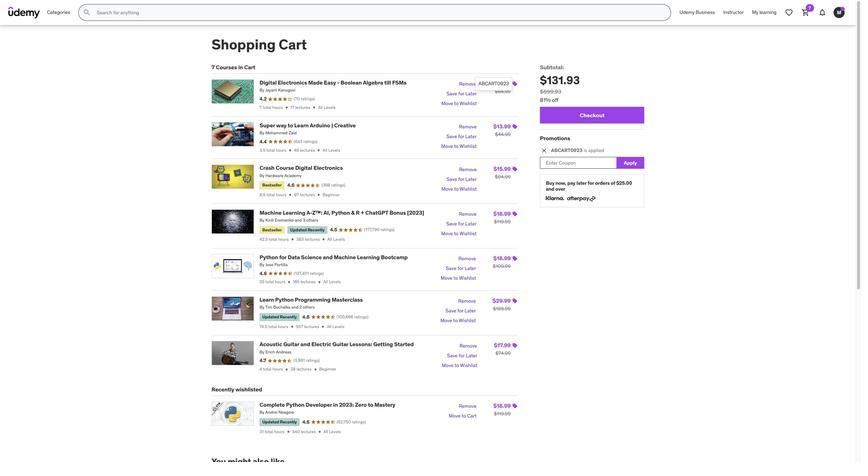 Task type: describe. For each thing, give the bounding box(es) containing it.
4.6 for complete
[[302, 419, 310, 425]]

levels for 557 lectures
[[333, 324, 344, 329]]

$94.99
[[495, 174, 511, 180]]

boolean
[[341, 79, 362, 86]]

python for data science and machine learning bootcamp link
[[260, 254, 408, 261]]

$13.99
[[493, 123, 511, 130]]

recently up "383 lectures"
[[308, 227, 325, 232]]

shopping cart
[[212, 36, 307, 53]]

Enter Coupon text field
[[540, 157, 617, 169]]

updated for complete
[[262, 419, 279, 425]]

recently down neagoie
[[280, 419, 297, 425]]

42.5 total hours
[[260, 237, 289, 242]]

total for 4
[[263, 366, 271, 372]]

bootcamp
[[381, 254, 408, 261]]

by inside digital electronics made easy - boolean algebra till fsms by jayant kanugovi
[[260, 87, 264, 93]]

super
[[260, 122, 275, 129]]

levels for 383 lectures
[[333, 237, 345, 242]]

udemy
[[680, 9, 695, 15]]

abcart0923 for abcart0923
[[479, 81, 508, 87]]

learning inside "machine learning a-z™: ai, python & r + chatgpt bonus [2023] by kirill eremenko and 3 others"
[[283, 209, 305, 216]]

4 total hours
[[260, 366, 283, 372]]

(137,401 ratings)
[[294, 271, 324, 276]]

$13.99 $44.99
[[493, 123, 511, 137]]

electric
[[311, 341, 331, 348]]

wishlisted
[[235, 386, 262, 393]]

machine learning a-z™: ai, python & r + chatgpt bonus [2023] by kirill eremenko and 3 others
[[260, 209, 424, 223]]

xxsmall image right 97 lectures
[[316, 192, 321, 197]]

all for 557 lectures
[[327, 324, 332, 329]]

383 lectures
[[296, 237, 320, 242]]

xxsmall image left 97 at the left of the page
[[288, 192, 293, 197]]

total for 25
[[265, 279, 274, 284]]

by inside the super way to learn arduino | creative by mohammed zaid
[[260, 130, 264, 135]]

(52,750
[[337, 419, 351, 425]]

$64.99
[[495, 88, 511, 95]]

updated recently for developer
[[262, 419, 297, 425]]

cart for 7 courses in cart
[[244, 64, 255, 71]]

made
[[308, 79, 323, 86]]

digital inside digital electronics made easy - boolean algebra till fsms by jayant kanugovi
[[260, 79, 277, 86]]

xxsmall image right 340 lectures on the bottom left of page
[[317, 429, 322, 434]]

5 coupon icon image from the top
[[512, 256, 518, 261]]

and inside acoustic guitar and electric guitar lessons: getting started by erich andreas
[[300, 341, 310, 348]]

checkout
[[580, 112, 605, 119]]

all for 17 lectures
[[318, 105, 323, 110]]

move to cart button
[[449, 411, 477, 421]]

$699.93
[[540, 88, 561, 95]]

tim
[[265, 305, 272, 310]]

$18.99 for machine learning a-z™: ai, python & r + chatgpt bonus [2023]
[[493, 210, 511, 217]]

now,
[[556, 180, 566, 186]]

xxsmall image left 165
[[287, 280, 292, 285]]

cart for remove move to cart
[[467, 413, 477, 419]]

fsms
[[392, 79, 407, 86]]

165
[[293, 279, 300, 284]]

28
[[291, 366, 296, 372]]

orders
[[595, 180, 610, 186]]

and inside buy now, pay later for orders of $25.00 and over
[[546, 186, 554, 192]]

super way to learn arduino | creative by mohammed zaid
[[260, 122, 356, 135]]

submit search image
[[83, 8, 91, 17]]

1 guitar from the left
[[283, 341, 299, 348]]

|
[[331, 122, 333, 129]]

xxsmall image left 17
[[284, 105, 289, 110]]

others inside "machine learning a-z™: ai, python & r + chatgpt bonus [2023] by kirill eremenko and 3 others"
[[306, 217, 318, 223]]

xxsmall image right "46 lectures"
[[316, 148, 321, 153]]

total for 31
[[265, 429, 273, 434]]

crash course digital electronics link
[[260, 164, 343, 171]]

apply
[[624, 160, 637, 166]]

0 vertical spatial updated recently
[[290, 227, 325, 232]]

17 lectures
[[290, 105, 310, 110]]

hours for 31 total hours
[[274, 429, 285, 434]]

creative
[[334, 122, 356, 129]]

all levels for 557 lectures
[[327, 324, 344, 329]]

learning inside the python for data science and machine learning bootcamp by jose portilla
[[357, 254, 380, 261]]

you have alerts image
[[841, 7, 845, 11]]

(3,861 ratings)
[[293, 358, 320, 363]]

$119.99 for machine learning a-z™: ai, python & r + chatgpt bonus [2023]
[[494, 218, 511, 225]]

total for 3.5
[[266, 147, 275, 153]]

4.5
[[330, 227, 337, 233]]

developer
[[306, 401, 332, 408]]

ratings) for (177,790 ratings)
[[381, 227, 395, 232]]

r
[[356, 209, 360, 216]]

$15.99 $64.99
[[494, 80, 511, 95]]

by inside "machine learning a-z™: ai, python & r + chatgpt bonus [2023] by kirill eremenko and 3 others"
[[260, 217, 264, 223]]

promotions
[[540, 135, 570, 142]]

557 lectures
[[296, 324, 319, 329]]

74.5
[[260, 324, 267, 329]]

learn inside the super way to learn arduino | creative by mohammed zaid
[[294, 122, 309, 129]]

all levels for 165 lectures
[[323, 279, 341, 284]]

and inside learn python programming masterclass by tim buchalka and 2 others
[[292, 305, 298, 310]]

(100,666
[[337, 314, 353, 319]]

subtotal: $131.93 $699.93 81% off
[[540, 64, 580, 103]]

557
[[296, 324, 303, 329]]

lectures for 97 lectures
[[300, 192, 315, 197]]

7 total hours
[[260, 105, 283, 110]]

hours for 4 total hours
[[272, 366, 283, 372]]

all for 165 lectures
[[323, 279, 328, 284]]

xxsmall image left 28
[[284, 367, 289, 372]]

0 vertical spatial updated
[[290, 227, 307, 232]]

apply button
[[617, 157, 644, 169]]

small image
[[541, 147, 548, 154]]

4.6 up 25
[[260, 270, 267, 277]]

science
[[301, 254, 322, 261]]

by inside complete python developer in 2023: zero to mastery by andrei neagoie
[[260, 410, 264, 415]]

xxsmall image left 340
[[286, 429, 291, 434]]

lectures for 340 lectures
[[301, 429, 316, 434]]

2
[[300, 305, 302, 310]]

$15.99 for $15.99 $94.99
[[494, 165, 511, 172]]

udemy image
[[8, 7, 40, 18]]

4
[[260, 366, 262, 372]]

(643
[[294, 139, 302, 144]]

xxsmall image left 383 at the bottom of the page
[[290, 237, 295, 242]]

$189.99
[[493, 306, 511, 312]]

all for 383 lectures
[[328, 237, 332, 242]]

updated recently for programming
[[262, 314, 297, 320]]

4.6 for crash
[[287, 182, 294, 188]]

17
[[290, 105, 294, 110]]

arduino
[[310, 122, 330, 129]]

lessons:
[[350, 341, 372, 348]]

instructor link
[[719, 4, 748, 21]]

643 ratings element
[[294, 139, 318, 145]]

xxsmall image right "383 lectures"
[[321, 237, 326, 242]]

2 coupon icon image from the top
[[512, 124, 518, 129]]

klarna image
[[546, 195, 564, 202]]

$29.99
[[493, 297, 511, 304]]

1 horizontal spatial cart
[[279, 36, 307, 53]]

bonus
[[390, 209, 406, 216]]

$25.00
[[616, 180, 632, 186]]

machine inside "machine learning a-z™: ai, python & r + chatgpt bonus [2023] by kirill eremenko and 3 others"
[[260, 209, 282, 216]]

$74.99
[[496, 350, 511, 356]]

7 courses in cart
[[212, 64, 255, 71]]

all levels for 17 lectures
[[318, 105, 336, 110]]

abcart0923 is applied
[[551, 147, 604, 154]]

383
[[296, 237, 304, 242]]

udemy business link
[[676, 4, 719, 21]]

(643 ratings)
[[294, 139, 318, 144]]

and inside "machine learning a-z™: ai, python & r + chatgpt bonus [2023] by kirill eremenko and 3 others"
[[295, 217, 302, 223]]

hours for 42.5 total hours
[[278, 237, 289, 242]]

6 coupon icon image from the top
[[512, 298, 518, 304]]

(137,401
[[294, 271, 309, 276]]

hours for 3.5 total hours
[[276, 147, 286, 153]]

python for data science and machine learning bootcamp by jose portilla
[[260, 254, 408, 267]]

algebra
[[363, 79, 383, 86]]

levels for 17 lectures
[[324, 105, 336, 110]]

checkout button
[[540, 107, 644, 124]]

97 lectures
[[294, 192, 315, 197]]

8.5 total hours
[[260, 192, 286, 197]]

all levels for 340 lectures
[[323, 429, 341, 434]]

3 coupon icon image from the top
[[512, 166, 518, 172]]

all levels for 383 lectures
[[328, 237, 345, 242]]

46 lectures
[[294, 147, 315, 153]]

z™:
[[312, 209, 322, 216]]

beginner for 97 lectures
[[323, 192, 340, 197]]

my learning
[[752, 9, 777, 15]]

+
[[361, 209, 364, 216]]

$18.99 $109.99
[[493, 255, 511, 269]]

acoustic
[[260, 341, 282, 348]]

ratings) for (70 ratings)
[[301, 96, 315, 101]]

my learning link
[[748, 4, 781, 21]]

for inside buy now, pay later for orders of $25.00 and over
[[588, 180, 594, 186]]



Task type: vqa. For each thing, say whether or not it's contained in the screenshot.
abcart0923
yes



Task type: locate. For each thing, give the bounding box(es) containing it.
1 $119.99 from the top
[[494, 218, 511, 225]]

way
[[276, 122, 287, 129]]

learning up eremenko
[[283, 209, 305, 216]]

by inside the python for data science and machine learning bootcamp by jose portilla
[[260, 262, 264, 267]]

lectures down 3,861 ratings element
[[297, 366, 312, 372]]

categories button
[[43, 4, 74, 21]]

for inside the python for data science and machine learning bootcamp by jose portilla
[[279, 254, 287, 261]]

all right 340 lectures on the bottom left of page
[[323, 429, 328, 434]]

lectures for 165 lectures
[[301, 279, 316, 284]]

0 vertical spatial bestseller
[[262, 182, 282, 188]]

levels down (52,750
[[329, 429, 341, 434]]

1 vertical spatial in
[[333, 401, 338, 408]]

ratings) inside 643 ratings element
[[303, 139, 318, 144]]

0 horizontal spatial cart
[[244, 64, 255, 71]]

updated for learn
[[262, 314, 279, 320]]

lectures down 643 ratings element on the top
[[300, 147, 315, 153]]

1 vertical spatial beginner
[[319, 366, 336, 372]]

lectures down 137,401 ratings element
[[301, 279, 316, 284]]

ratings) inside 398 ratings element
[[331, 182, 345, 188]]

3.5
[[260, 147, 265, 153]]

4.6 for learn
[[302, 314, 310, 320]]

1 vertical spatial $18.99
[[493, 255, 511, 262]]

abcart0923
[[479, 81, 508, 87], [551, 147, 583, 154]]

ratings) up "46 lectures"
[[303, 139, 318, 144]]

0 vertical spatial machine
[[260, 209, 282, 216]]

1 horizontal spatial learning
[[357, 254, 380, 261]]

2023:
[[339, 401, 354, 408]]

move inside remove move to cart
[[449, 413, 461, 419]]

0 vertical spatial 7
[[809, 5, 811, 10]]

off
[[552, 96, 559, 103]]

$15.99 up $64.99
[[494, 80, 511, 87]]

1 $18.99 from the top
[[493, 210, 511, 217]]

1 horizontal spatial 7
[[260, 105, 262, 110]]

1 vertical spatial $119.99
[[494, 411, 511, 417]]

guitar right electric
[[332, 341, 348, 348]]

ratings) right (70
[[301, 96, 315, 101]]

4.6
[[287, 182, 294, 188], [260, 270, 267, 277], [302, 314, 310, 320], [302, 419, 310, 425]]

398 ratings element
[[322, 182, 345, 188]]

hours for 74.5 total hours
[[278, 324, 288, 329]]

all levels down the python for data science and machine learning bootcamp by jose portilla
[[323, 279, 341, 284]]

177,790 ratings element
[[364, 227, 395, 233]]

acoustic guitar and electric guitar lessons: getting started link
[[260, 341, 414, 348]]

7
[[809, 5, 811, 10], [212, 64, 215, 71], [260, 105, 262, 110]]

by inside crash course digital electronics by hardware academy
[[260, 173, 264, 178]]

1 bestseller from the top
[[262, 182, 282, 188]]

1 horizontal spatial guitar
[[332, 341, 348, 348]]

[2023]
[[407, 209, 424, 216]]

by down crash
[[260, 173, 264, 178]]

hours
[[272, 105, 283, 110], [276, 147, 286, 153], [276, 192, 286, 197], [278, 237, 289, 242], [275, 279, 285, 284], [278, 324, 288, 329], [272, 366, 283, 372], [274, 429, 285, 434]]

crash
[[260, 164, 275, 171]]

74.5 total hours
[[260, 324, 288, 329]]

all levels up |
[[318, 105, 336, 110]]

others down a- on the top left
[[306, 217, 318, 223]]

$15.99 for $15.99 $64.99
[[494, 80, 511, 87]]

ratings) up 165 lectures
[[310, 271, 324, 276]]

business
[[696, 9, 715, 15]]

machine
[[260, 209, 282, 216], [334, 254, 356, 261]]

shopping cart with 7 items image
[[802, 8, 810, 17]]

(177,790 ratings)
[[364, 227, 395, 232]]

hours left 28
[[272, 366, 283, 372]]

1 vertical spatial machine
[[334, 254, 356, 261]]

xxsmall image
[[316, 148, 321, 153], [290, 237, 295, 242], [290, 324, 295, 329], [313, 367, 318, 372], [286, 429, 291, 434], [317, 429, 322, 434]]

beginner down 398 ratings element
[[323, 192, 340, 197]]

digital up academy
[[295, 164, 312, 171]]

bestseller for crash
[[262, 182, 282, 188]]

m link
[[831, 4, 848, 21]]

remove button
[[459, 79, 477, 89], [459, 122, 477, 132], [459, 165, 477, 174], [459, 209, 477, 219], [459, 254, 476, 264], [458, 297, 476, 306], [460, 341, 477, 351], [459, 402, 477, 411]]

1 horizontal spatial digital
[[295, 164, 312, 171]]

1 horizontal spatial machine
[[334, 254, 356, 261]]

lectures
[[295, 105, 310, 110], [300, 147, 315, 153], [300, 192, 315, 197], [305, 237, 320, 242], [301, 279, 316, 284], [304, 324, 319, 329], [297, 366, 312, 372], [301, 429, 316, 434]]

0 vertical spatial learn
[[294, 122, 309, 129]]

2 vertical spatial 7
[[260, 105, 262, 110]]

learn python programming masterclass link
[[260, 296, 363, 303]]

complete python developer in 2023: zero to mastery by andrei neagoie
[[260, 401, 395, 415]]

1 vertical spatial updated
[[262, 314, 279, 320]]

remove inside remove move to cart
[[459, 403, 477, 409]]

recently left wishlisted
[[212, 386, 234, 393]]

python inside complete python developer in 2023: zero to mastery by andrei neagoie
[[286, 401, 305, 408]]

4.6 up 340 lectures on the bottom left of page
[[302, 419, 310, 425]]

in right courses
[[238, 64, 243, 71]]

2 horizontal spatial 7
[[809, 5, 811, 10]]

3.5 total hours
[[260, 147, 286, 153]]

learn
[[294, 122, 309, 129], [260, 296, 274, 303]]

1 $18.99 $119.99 from the top
[[493, 210, 511, 225]]

updated recently up "383 lectures"
[[290, 227, 325, 232]]

electronics inside digital electronics made easy - boolean algebra till fsms by jayant kanugovi
[[278, 79, 307, 86]]

python inside learn python programming masterclass by tim buchalka and 2 others
[[275, 296, 294, 303]]

ratings) inside 177,790 ratings element
[[381, 227, 395, 232]]

2 vertical spatial updated
[[262, 419, 279, 425]]

machine down 4.5
[[334, 254, 356, 261]]

learn up tim
[[260, 296, 274, 303]]

$18.99 inside $18.99 $109.99
[[493, 255, 511, 262]]

0 vertical spatial $15.99
[[494, 80, 511, 87]]

in left 2023:
[[333, 401, 338, 408]]

is
[[584, 147, 587, 154]]

levels for 46 lectures
[[328, 147, 340, 153]]

$18.99 $119.99 for machine learning a-z™: ai, python & r + chatgpt bonus [2023]
[[493, 210, 511, 225]]

zero
[[355, 401, 367, 408]]

instructor
[[723, 9, 744, 15]]

2 $18.99 $119.99 from the top
[[493, 402, 511, 417]]

jose
[[265, 262, 274, 267]]

$119.99 for complete python developer in 2023: zero to mastery
[[494, 411, 511, 417]]

later
[[466, 91, 477, 97], [465, 133, 477, 140], [466, 176, 477, 182], [465, 221, 477, 227], [465, 265, 476, 271], [465, 308, 476, 314], [466, 352, 477, 359]]

hours for 25 total hours
[[275, 279, 285, 284]]

electronics up "kanugovi"
[[278, 79, 307, 86]]

2 vertical spatial $18.99
[[493, 402, 511, 409]]

7 link
[[798, 4, 814, 21]]

xxsmall image down 137,401 ratings element
[[317, 280, 322, 285]]

python up neagoie
[[286, 401, 305, 408]]

xxsmall image left '46'
[[288, 148, 293, 153]]

bestseller up 42.5 total hours
[[262, 227, 282, 232]]

levels for 165 lectures
[[329, 279, 341, 284]]

digital inside crash course digital electronics by hardware academy
[[295, 164, 312, 171]]

all levels down (52,750
[[323, 429, 341, 434]]

python up jose at the left bottom
[[260, 254, 278, 261]]

total right 4
[[263, 366, 271, 372]]

2 guitar from the left
[[332, 341, 348, 348]]

1 horizontal spatial abcart0923
[[551, 147, 583, 154]]

learning left the bootcamp
[[357, 254, 380, 261]]

3
[[303, 217, 305, 223]]

electronics inside crash course digital electronics by hardware academy
[[314, 164, 343, 171]]

7 for 7 total hours
[[260, 105, 262, 110]]

by left the kirill
[[260, 217, 264, 223]]

lectures right 383 at the bottom of the page
[[305, 237, 320, 242]]

(100,666 ratings)
[[337, 314, 368, 319]]

total for 42.5
[[269, 237, 277, 242]]

3 $18.99 from the top
[[493, 402, 511, 409]]

guitar up andreas
[[283, 341, 299, 348]]

hours for 7 total hours
[[272, 105, 283, 110]]

by inside acoustic guitar and electric guitar lessons: getting started by erich andreas
[[260, 349, 264, 354]]

python left &
[[331, 209, 350, 216]]

in inside complete python developer in 2023: zero to mastery by andrei neagoie
[[333, 401, 338, 408]]

machine learning a-z™: ai, python & r + chatgpt bonus [2023] link
[[260, 209, 424, 216]]

0 vertical spatial $18.99 $119.99
[[493, 210, 511, 225]]

buy
[[546, 180, 555, 186]]

-
[[337, 79, 339, 86]]

0 vertical spatial in
[[238, 64, 243, 71]]

beginner for 28 lectures
[[319, 366, 336, 372]]

andrei
[[265, 410, 278, 415]]

2 $15.99 from the top
[[494, 165, 511, 172]]

$131.93
[[540, 73, 580, 87]]

4.6 up 557 lectures
[[302, 314, 310, 320]]

(70
[[294, 96, 300, 101]]

1 $15.99 from the top
[[494, 80, 511, 87]]

total for 7
[[263, 105, 271, 110]]

zaid
[[289, 130, 297, 135]]

by inside learn python programming masterclass by tim buchalka and 2 others
[[260, 305, 264, 310]]

by up the 4.2
[[260, 87, 264, 93]]

total right 8.5
[[266, 192, 275, 197]]

2 bestseller from the top
[[262, 227, 282, 232]]

ratings) for (52,750 ratings)
[[352, 419, 366, 425]]

and right science
[[323, 254, 333, 261]]

3 by from the top
[[260, 173, 264, 178]]

0 horizontal spatial digital
[[260, 79, 277, 86]]

total for 74.5
[[268, 324, 277, 329]]

all up acoustic guitar and electric guitar lessons: getting started link on the bottom left of page
[[327, 324, 332, 329]]

of
[[611, 180, 615, 186]]

ratings) for (3,861 ratings)
[[306, 358, 320, 363]]

2 vertical spatial cart
[[467, 413, 477, 419]]

1 by from the top
[[260, 87, 264, 93]]

$44.99
[[495, 131, 511, 137]]

0 horizontal spatial 7
[[212, 64, 215, 71]]

to inside complete python developer in 2023: zero to mastery by andrei neagoie
[[368, 401, 373, 408]]

all levels down (100,666
[[327, 324, 344, 329]]

abcart0923 for abcart0923 is applied
[[551, 147, 583, 154]]

others inside learn python programming masterclass by tim buchalka and 2 others
[[303, 305, 315, 310]]

1 vertical spatial bestseller
[[262, 227, 282, 232]]

hours left 383 at the bottom of the page
[[278, 237, 289, 242]]

lectures right 340
[[301, 429, 316, 434]]

buy now, pay later for orders of $25.00 and over
[[546, 180, 632, 192]]

lectures right 97 at the left of the page
[[300, 192, 315, 197]]

cart inside remove move to cart
[[467, 413, 477, 419]]

ratings) right (177,790
[[381, 227, 395, 232]]

data
[[288, 254, 300, 261]]

4 coupon icon image from the top
[[512, 211, 518, 217]]

all down 4.5
[[328, 237, 332, 242]]

jayant
[[265, 87, 277, 93]]

all levels for 46 lectures
[[323, 147, 340, 153]]

0 vertical spatial others
[[306, 217, 318, 223]]

machine up the kirill
[[260, 209, 282, 216]]

3,861 ratings element
[[293, 358, 320, 364]]

lectures right 557
[[304, 324, 319, 329]]

0 horizontal spatial abcart0923
[[479, 81, 508, 87]]

lectures for 17 lectures
[[295, 105, 310, 110]]

xxsmall image down 70 ratings element
[[312, 105, 317, 110]]

ratings) inside 3,861 ratings element
[[306, 358, 320, 363]]

6 by from the top
[[260, 305, 264, 310]]

coupon icon image
[[512, 81, 518, 87], [512, 124, 518, 129], [512, 166, 518, 172], [512, 211, 518, 217], [512, 256, 518, 261], [512, 298, 518, 304], [512, 343, 518, 348], [512, 403, 518, 409]]

updated recently down neagoie
[[262, 419, 297, 425]]

hours left '46'
[[276, 147, 286, 153]]

hours left 340
[[274, 429, 285, 434]]

updated up 383 at the bottom of the page
[[290, 227, 307, 232]]

0 horizontal spatial in
[[238, 64, 243, 71]]

python inside the python for data science and machine learning bootcamp by jose portilla
[[260, 254, 278, 261]]

abcart0923 down promotions
[[551, 147, 583, 154]]

lectures for 383 lectures
[[305, 237, 320, 242]]

recently wishlisted
[[212, 386, 262, 393]]

ratings) right (52,750
[[352, 419, 366, 425]]

ratings) inside 100,666 ratings element
[[354, 314, 368, 319]]

ratings) inside 52,750 ratings element
[[352, 419, 366, 425]]

started
[[394, 341, 414, 348]]

0 vertical spatial learning
[[283, 209, 305, 216]]

abcart0923 up $64.99
[[479, 81, 508, 87]]

ratings) inside 70 ratings element
[[301, 96, 315, 101]]

42.5
[[260, 237, 268, 242]]

ai,
[[323, 209, 330, 216]]

0 horizontal spatial guitar
[[283, 341, 299, 348]]

ratings) for (100,666 ratings)
[[354, 314, 368, 319]]

all for 46 lectures
[[323, 147, 327, 153]]

total right 25
[[265, 279, 274, 284]]

1 vertical spatial updated recently
[[262, 314, 297, 320]]

0 vertical spatial cart
[[279, 36, 307, 53]]

updated down tim
[[262, 314, 279, 320]]

0 vertical spatial abcart0923
[[479, 81, 508, 87]]

save for later button
[[447, 89, 477, 99], [447, 132, 477, 142], [447, 174, 477, 184], [446, 219, 477, 229], [446, 264, 476, 273], [446, 306, 476, 316], [447, 351, 477, 361]]

to inside the super way to learn arduino | creative by mohammed zaid
[[288, 122, 293, 129]]

100,666 ratings element
[[337, 314, 368, 320]]

lectures for 557 lectures
[[304, 324, 319, 329]]

total right 3.5 at the top left of the page
[[266, 147, 275, 153]]

&
[[351, 209, 355, 216]]

others down learn python programming masterclass link at the bottom of page
[[303, 305, 315, 310]]

1 coupon icon image from the top
[[512, 81, 518, 87]]

total right 42.5 at the left bottom
[[269, 237, 277, 242]]

$29.99 $189.99
[[493, 297, 511, 312]]

137,401 ratings element
[[294, 271, 324, 276]]

ratings) inside 137,401 ratings element
[[310, 271, 324, 276]]

0 vertical spatial $18.99
[[493, 210, 511, 217]]

digital
[[260, 79, 277, 86], [295, 164, 312, 171]]

total down the 4.2
[[263, 105, 271, 110]]

levels
[[324, 105, 336, 110], [328, 147, 340, 153], [333, 237, 345, 242], [329, 279, 341, 284], [333, 324, 344, 329], [329, 429, 341, 434]]

for
[[458, 91, 464, 97], [458, 133, 464, 140], [458, 176, 464, 182], [588, 180, 594, 186], [458, 221, 464, 227], [279, 254, 287, 261], [458, 265, 464, 271], [457, 308, 463, 314], [459, 352, 465, 359]]

lectures for 28 lectures
[[297, 366, 312, 372]]

and left 2
[[292, 305, 298, 310]]

wishlist image
[[785, 8, 793, 17]]

1 vertical spatial electronics
[[314, 164, 343, 171]]

8 by from the top
[[260, 410, 264, 415]]

all levels down |
[[323, 147, 340, 153]]

afterpay image
[[567, 196, 596, 202]]

recently down buchalka
[[280, 314, 297, 320]]

4.4
[[260, 138, 267, 145]]

a-
[[306, 209, 312, 216]]

by
[[260, 87, 264, 93], [260, 130, 264, 135], [260, 173, 264, 178], [260, 217, 264, 223], [260, 262, 264, 267], [260, 305, 264, 310], [260, 349, 264, 354], [260, 410, 264, 415]]

4.6 down academy
[[287, 182, 294, 188]]

all for 340 lectures
[[323, 429, 328, 434]]

1 vertical spatial digital
[[295, 164, 312, 171]]

2 vertical spatial updated recently
[[262, 419, 297, 425]]

applied
[[588, 147, 604, 154]]

to inside remove move to cart
[[462, 413, 466, 419]]

0 vertical spatial $119.99
[[494, 218, 511, 225]]

165 lectures
[[293, 279, 316, 284]]

levels down (100,666
[[333, 324, 344, 329]]

7 coupon icon image from the top
[[512, 343, 518, 348]]

all levels down 4.5
[[328, 237, 345, 242]]

2 by from the top
[[260, 130, 264, 135]]

$15.99
[[494, 80, 511, 87], [494, 165, 511, 172]]

4.2
[[260, 96, 267, 102]]

Search for anything text field
[[95, 7, 663, 18]]

bestseller for machine
[[262, 227, 282, 232]]

bestseller up 8.5 total hours
[[262, 182, 282, 188]]

1 vertical spatial $18.99 $119.99
[[493, 402, 511, 417]]

and inside the python for data science and machine learning bootcamp by jose portilla
[[323, 254, 333, 261]]

academy
[[284, 173, 302, 178]]

learn python programming masterclass by tim buchalka and 2 others
[[260, 296, 363, 310]]

electronics
[[278, 79, 307, 86], [314, 164, 343, 171]]

ratings)
[[301, 96, 315, 101], [303, 139, 318, 144], [331, 182, 345, 188], [381, 227, 395, 232], [310, 271, 324, 276], [354, 314, 368, 319], [306, 358, 320, 363], [352, 419, 366, 425]]

0 horizontal spatial learn
[[260, 296, 274, 303]]

52,750 ratings element
[[337, 419, 366, 425]]

0 vertical spatial electronics
[[278, 79, 307, 86]]

learn inside learn python programming masterclass by tim buchalka and 2 others
[[260, 296, 274, 303]]

1 vertical spatial cart
[[244, 64, 255, 71]]

python inside "machine learning a-z™: ai, python & r + chatgpt bonus [2023] by kirill eremenko and 3 others"
[[331, 209, 350, 216]]

python
[[331, 209, 350, 216], [260, 254, 278, 261], [275, 296, 294, 303], [286, 401, 305, 408]]

mohammed
[[265, 130, 288, 135]]

learn up zaid
[[294, 122, 309, 129]]

electronics up (398
[[314, 164, 343, 171]]

8.5
[[260, 192, 266, 197]]

ratings) for (643 ratings)
[[303, 139, 318, 144]]

ratings) for (398 ratings)
[[331, 182, 345, 188]]

2 $18.99 from the top
[[493, 255, 511, 262]]

$109.99
[[493, 263, 511, 269]]

ratings) right '(3,861'
[[306, 358, 320, 363]]

$18.99 $119.99 for complete python developer in 2023: zero to mastery
[[493, 402, 511, 417]]

4 by from the top
[[260, 217, 264, 223]]

31
[[260, 429, 264, 434]]

1 horizontal spatial electronics
[[314, 164, 343, 171]]

and left over
[[546, 186, 554, 192]]

$18.99 for complete python developer in 2023: zero to mastery
[[493, 402, 511, 409]]

kanugovi
[[278, 87, 296, 93]]

ratings) for (137,401 ratings)
[[310, 271, 324, 276]]

lectures for 46 lectures
[[300, 147, 315, 153]]

levels for 340 lectures
[[329, 429, 341, 434]]

70 ratings element
[[294, 96, 315, 102]]

machine inside the python for data science and machine learning bootcamp by jose portilla
[[334, 254, 356, 261]]

portilla
[[275, 262, 288, 267]]

xxsmall image left 557
[[290, 324, 295, 329]]

7 left notifications icon
[[809, 5, 811, 10]]

ratings) right (398
[[331, 182, 345, 188]]

2 horizontal spatial cart
[[467, 413, 477, 419]]

$15.99 up $94.99
[[494, 165, 511, 172]]

7 for 7
[[809, 5, 811, 10]]

by left tim
[[260, 305, 264, 310]]

0 horizontal spatial electronics
[[278, 79, 307, 86]]

xxsmall image
[[284, 105, 289, 110], [312, 105, 317, 110], [288, 148, 293, 153], [288, 192, 293, 197], [316, 192, 321, 197], [321, 237, 326, 242], [287, 280, 292, 285], [317, 280, 322, 285], [321, 324, 325, 329], [284, 367, 289, 372]]

xxsmall image right 557 lectures
[[321, 324, 325, 329]]

0 vertical spatial beginner
[[323, 192, 340, 197]]

1 vertical spatial others
[[303, 305, 315, 310]]

hours left 165
[[275, 279, 285, 284]]

1 horizontal spatial in
[[333, 401, 338, 408]]

0 horizontal spatial machine
[[260, 209, 282, 216]]

notifications image
[[818, 8, 827, 17]]

total for 8.5
[[266, 192, 275, 197]]

and left electric
[[300, 341, 310, 348]]

0 horizontal spatial learning
[[283, 209, 305, 216]]

remove move to cart
[[449, 403, 477, 419]]

total right 74.5
[[268, 324, 277, 329]]

25
[[260, 279, 264, 284]]

total right 31
[[265, 429, 273, 434]]

neagoie
[[279, 410, 294, 415]]

7 by from the top
[[260, 349, 264, 354]]

by left erich
[[260, 349, 264, 354]]

8 coupon icon image from the top
[[512, 403, 518, 409]]

1 vertical spatial learn
[[260, 296, 274, 303]]

hours for 8.5 total hours
[[276, 192, 286, 197]]

1 vertical spatial abcart0923
[[551, 147, 583, 154]]

7 for 7 courses in cart
[[212, 64, 215, 71]]

2 $119.99 from the top
[[494, 411, 511, 417]]

1 horizontal spatial learn
[[294, 122, 309, 129]]

0 vertical spatial digital
[[260, 79, 277, 86]]

xxsmall image down 3,861 ratings element
[[313, 367, 318, 372]]

5 by from the top
[[260, 262, 264, 267]]

updated up 31 total hours
[[262, 419, 279, 425]]

1 vertical spatial learning
[[357, 254, 380, 261]]

1 vertical spatial $15.99
[[494, 165, 511, 172]]

1 vertical spatial 7
[[212, 64, 215, 71]]

hours left 17
[[272, 105, 283, 110]]

andreas
[[276, 349, 291, 354]]



